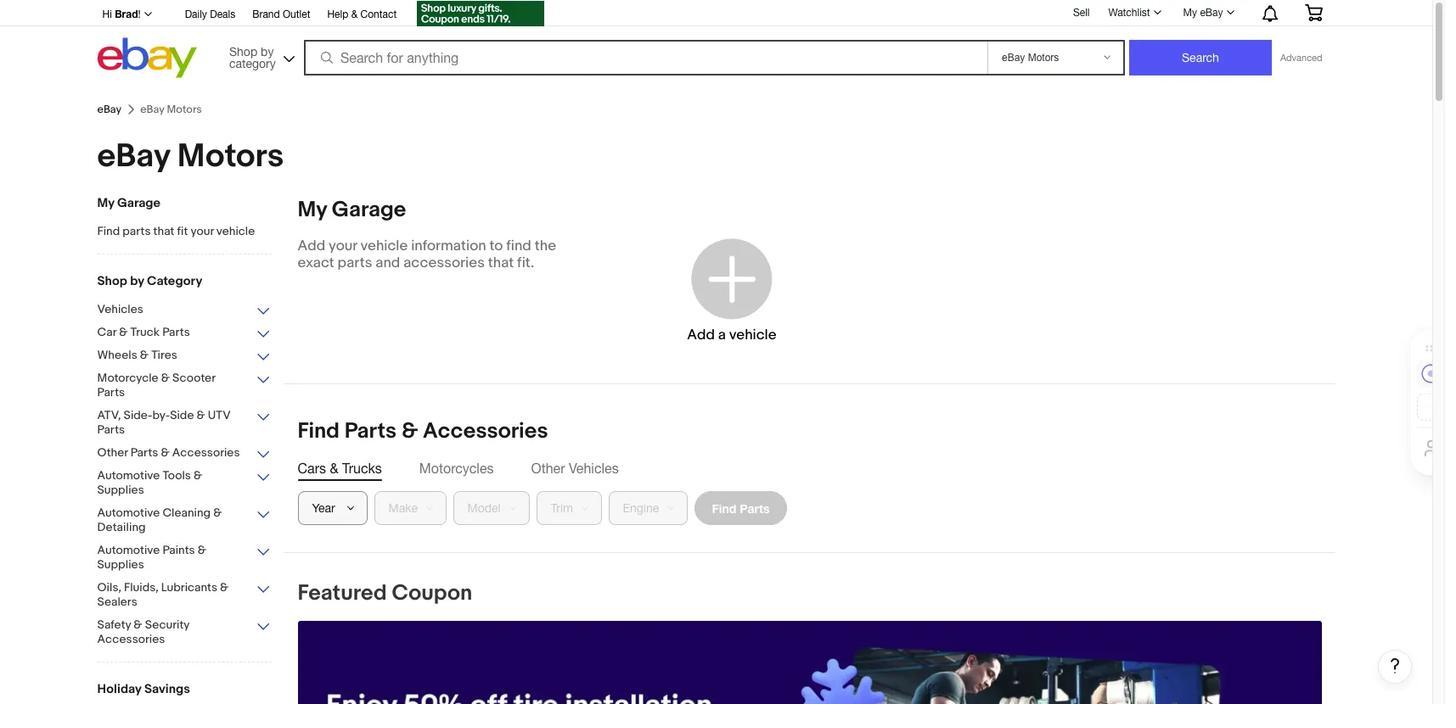 Task type: describe. For each thing, give the bounding box(es) containing it.
ebay motors
[[97, 137, 284, 177]]

motorcycles
[[419, 461, 494, 476]]

truck
[[130, 325, 160, 340]]

cleaning
[[163, 506, 211, 521]]

vehicles car & truck parts wheels & tires motorcycle & scooter parts atv, side-by-side & utv parts other parts & accessories automotive tools & supplies automotive cleaning & detailing automotive paints & supplies oils, fluids, lubricants & sealers safety & security accessories
[[97, 302, 240, 647]]

wheels & tires button
[[97, 348, 271, 364]]

brand outlet link
[[252, 6, 310, 25]]

contact
[[361, 8, 397, 20]]

add a vehicle image
[[687, 234, 777, 323]]

daily
[[185, 8, 207, 20]]

sealers
[[97, 595, 137, 610]]

shop by category button
[[222, 38, 298, 74]]

deals
[[210, 8, 235, 20]]

a
[[718, 327, 726, 344]]

find parts that fit your vehicle
[[97, 224, 255, 239]]

vehicles inside tab list
[[569, 461, 619, 476]]

brand outlet
[[252, 8, 310, 20]]

your shopping cart image
[[1304, 4, 1324, 21]]

2 supplies from the top
[[97, 558, 144, 572]]

exact
[[298, 255, 334, 272]]

cars
[[298, 461, 326, 476]]

category
[[229, 56, 276, 70]]

safety
[[97, 618, 131, 633]]

none submit inside shop by category banner
[[1130, 40, 1272, 76]]

category
[[147, 273, 202, 290]]

paints
[[163, 544, 195, 558]]

information
[[411, 238, 486, 255]]

automotive cleaning & detailing button
[[97, 506, 271, 537]]

parts inside find parts that fit your vehicle link
[[123, 224, 151, 239]]

shop by category banner
[[93, 0, 1335, 82]]

by-
[[152, 409, 170, 423]]

daily deals link
[[185, 6, 235, 25]]

parts inside find parts button
[[740, 501, 770, 516]]

side-
[[124, 409, 152, 423]]

find for find parts that fit your vehicle
[[97, 224, 120, 239]]

find parts & accessories
[[298, 419, 548, 445]]

trucks
[[342, 461, 382, 476]]

watchlist
[[1109, 7, 1150, 19]]

fit.
[[517, 255, 535, 272]]

1 horizontal spatial my
[[298, 197, 327, 223]]

utv
[[208, 409, 230, 423]]

sell link
[[1066, 6, 1098, 18]]

find parts
[[712, 501, 770, 516]]

atv,
[[97, 409, 121, 423]]

holiday
[[97, 682, 141, 698]]

accessories
[[404, 255, 485, 272]]

by for category
[[261, 45, 274, 58]]

help
[[327, 8, 348, 20]]

my inside the account navigation
[[1184, 7, 1198, 19]]

side
[[170, 409, 194, 423]]

help & contact
[[327, 8, 397, 20]]

vehicle for add your vehicle information to find the exact parts and accessories that fit.
[[360, 238, 408, 255]]

shop for shop by category
[[97, 273, 127, 290]]

2 automotive from the top
[[97, 506, 160, 521]]

sell
[[1073, 6, 1090, 18]]

other vehicles
[[531, 461, 619, 476]]

to
[[490, 238, 503, 255]]

tires
[[151, 348, 177, 363]]

wheels
[[97, 348, 137, 363]]

Search for anything text field
[[307, 42, 984, 74]]

add your vehicle information to find the exact parts and accessories that fit.
[[298, 238, 556, 272]]

automotive paints & supplies button
[[97, 544, 271, 574]]

brand
[[252, 8, 280, 20]]

1 horizontal spatial my garage
[[298, 197, 406, 223]]

shop for shop by category
[[229, 45, 258, 58]]

1 horizontal spatial garage
[[332, 197, 406, 223]]

vehicle for add a vehicle
[[729, 327, 777, 344]]

enjoy 50% off tire installation image
[[298, 622, 1322, 705]]

shop by category
[[229, 45, 276, 70]]

other parts & accessories button
[[97, 446, 271, 462]]

hi brad !
[[102, 8, 141, 20]]

car & truck parts button
[[97, 325, 271, 341]]

add a vehicle button
[[627, 214, 837, 367]]

my ebay
[[1184, 7, 1223, 19]]

car
[[97, 325, 116, 340]]

vehicles button
[[97, 302, 271, 318]]

!
[[138, 8, 141, 20]]

fluids,
[[124, 581, 159, 595]]

ebay inside the account navigation
[[1200, 7, 1223, 19]]

ebay for ebay motors
[[97, 137, 170, 177]]

parts inside add your vehicle information to find the exact parts and accessories that fit.
[[338, 255, 372, 272]]

savings
[[144, 682, 190, 698]]

featured coupon
[[298, 581, 472, 607]]

watchlist link
[[1099, 3, 1169, 23]]

brad
[[115, 8, 138, 20]]

& inside tab list
[[330, 461, 338, 476]]

1 horizontal spatial accessories
[[172, 446, 240, 460]]

2 vertical spatial accessories
[[97, 633, 165, 647]]

find for find parts & accessories
[[298, 419, 340, 445]]

help, opens dialogs image
[[1387, 658, 1404, 675]]



Task type: vqa. For each thing, say whether or not it's contained in the screenshot.
the fit
yes



Task type: locate. For each thing, give the bounding box(es) containing it.
shop inside shop by category
[[229, 45, 258, 58]]

0 vertical spatial other
[[97, 446, 128, 460]]

that
[[153, 224, 174, 239], [488, 255, 514, 272]]

0 vertical spatial vehicles
[[97, 302, 143, 317]]

tab list containing cars & trucks
[[298, 459, 1322, 478]]

vehicle inside add your vehicle information to find the exact parts and accessories that fit.
[[360, 238, 408, 255]]

add for add your vehicle information to find the exact parts and accessories that fit.
[[298, 238, 325, 255]]

supplies
[[97, 483, 144, 498], [97, 558, 144, 572]]

1 vertical spatial ebay
[[97, 103, 122, 116]]

2 horizontal spatial my
[[1184, 7, 1198, 19]]

my garage up the exact
[[298, 197, 406, 223]]

other
[[97, 446, 128, 460], [531, 461, 565, 476]]

1 horizontal spatial your
[[329, 238, 357, 255]]

&
[[351, 8, 358, 20], [119, 325, 128, 340], [140, 348, 149, 363], [161, 371, 170, 386], [197, 409, 205, 423], [402, 419, 418, 445], [161, 446, 169, 460], [330, 461, 338, 476], [194, 469, 202, 483], [213, 506, 222, 521], [198, 544, 206, 558], [220, 581, 229, 595], [134, 618, 142, 633]]

garage up and
[[332, 197, 406, 223]]

1 horizontal spatial find
[[298, 419, 340, 445]]

2 vertical spatial ebay
[[97, 137, 170, 177]]

0 horizontal spatial that
[[153, 224, 174, 239]]

oils, fluids, lubricants & sealers button
[[97, 581, 271, 611]]

automotive
[[97, 469, 160, 483], [97, 506, 160, 521], [97, 544, 160, 558]]

add inside button
[[687, 327, 715, 344]]

featured
[[298, 581, 387, 607]]

0 vertical spatial find
[[97, 224, 120, 239]]

find inside button
[[712, 501, 737, 516]]

1 vertical spatial supplies
[[97, 558, 144, 572]]

the
[[535, 238, 556, 255]]

automotive down detailing
[[97, 544, 160, 558]]

outlet
[[283, 8, 310, 20]]

motorcycle & scooter parts button
[[97, 371, 271, 402]]

add for add a vehicle
[[687, 327, 715, 344]]

1 horizontal spatial by
[[261, 45, 274, 58]]

my up the exact
[[298, 197, 327, 223]]

vehicles inside vehicles car & truck parts wheels & tires motorcycle & scooter parts atv, side-by-side & utv parts other parts & accessories automotive tools & supplies automotive cleaning & detailing automotive paints & supplies oils, fluids, lubricants & sealers safety & security accessories
[[97, 302, 143, 317]]

main content containing my garage
[[284, 197, 1412, 705]]

accessories
[[423, 419, 548, 445], [172, 446, 240, 460], [97, 633, 165, 647]]

2 horizontal spatial accessories
[[423, 419, 548, 445]]

0 vertical spatial ebay
[[1200, 7, 1223, 19]]

by for category
[[130, 273, 144, 290]]

0 horizontal spatial my
[[97, 195, 114, 211]]

parts left and
[[338, 255, 372, 272]]

shop
[[229, 45, 258, 58], [97, 273, 127, 290]]

your right fit
[[191, 224, 214, 239]]

find parts button
[[694, 492, 788, 526]]

oils,
[[97, 581, 121, 595]]

my
[[1184, 7, 1198, 19], [97, 195, 114, 211], [298, 197, 327, 223]]

atv, side-by-side & utv parts button
[[97, 409, 271, 439]]

security
[[145, 618, 189, 633]]

2 horizontal spatial find
[[712, 501, 737, 516]]

by
[[261, 45, 274, 58], [130, 273, 144, 290]]

1 horizontal spatial shop
[[229, 45, 258, 58]]

accessories down atv, side-by-side & utv parts dropdown button
[[172, 446, 240, 460]]

parts
[[123, 224, 151, 239], [338, 255, 372, 272]]

1 horizontal spatial other
[[531, 461, 565, 476]]

cars & trucks
[[298, 461, 382, 476]]

advanced
[[1281, 53, 1323, 63]]

0 horizontal spatial accessories
[[97, 633, 165, 647]]

None text field
[[298, 622, 1322, 705]]

tools
[[163, 469, 191, 483]]

vehicle
[[216, 224, 255, 239], [360, 238, 408, 255], [729, 327, 777, 344]]

1 vertical spatial shop
[[97, 273, 127, 290]]

0 vertical spatial supplies
[[97, 483, 144, 498]]

0 vertical spatial by
[[261, 45, 274, 58]]

1 vertical spatial find
[[298, 419, 340, 445]]

0 horizontal spatial my garage
[[97, 195, 161, 211]]

other inside tab list
[[531, 461, 565, 476]]

1 vertical spatial vehicles
[[569, 461, 619, 476]]

automotive tools & supplies button
[[97, 469, 271, 499]]

lubricants
[[161, 581, 217, 595]]

1 vertical spatial parts
[[338, 255, 372, 272]]

motorcycle
[[97, 371, 158, 386]]

by inside shop by category
[[261, 45, 274, 58]]

add
[[298, 238, 325, 255], [687, 327, 715, 344]]

daily deals
[[185, 8, 235, 20]]

0 vertical spatial parts
[[123, 224, 151, 239]]

my garage
[[97, 195, 161, 211], [298, 197, 406, 223]]

1 vertical spatial accessories
[[172, 446, 240, 460]]

hi
[[102, 8, 112, 20]]

automotive left cleaning
[[97, 506, 160, 521]]

account navigation
[[93, 0, 1335, 29]]

help & contact link
[[327, 6, 397, 25]]

0 vertical spatial automotive
[[97, 469, 160, 483]]

vehicles
[[97, 302, 143, 317], [569, 461, 619, 476]]

my ebay link
[[1174, 3, 1242, 23]]

2 horizontal spatial vehicle
[[729, 327, 777, 344]]

vehicle left information
[[360, 238, 408, 255]]

0 horizontal spatial add
[[298, 238, 325, 255]]

advanced link
[[1272, 41, 1331, 75]]

1 vertical spatial by
[[130, 273, 144, 290]]

ebay link
[[97, 103, 122, 116]]

shop up car
[[97, 273, 127, 290]]

my up find parts that fit your vehicle
[[97, 195, 114, 211]]

supplies up detailing
[[97, 483, 144, 498]]

1 horizontal spatial parts
[[338, 255, 372, 272]]

1 vertical spatial other
[[531, 461, 565, 476]]

coupon
[[392, 581, 472, 607]]

find
[[97, 224, 120, 239], [298, 419, 340, 445], [712, 501, 737, 516]]

0 horizontal spatial find
[[97, 224, 120, 239]]

1 horizontal spatial that
[[488, 255, 514, 272]]

2 vertical spatial automotive
[[97, 544, 160, 558]]

automotive left tools
[[97, 469, 160, 483]]

find
[[506, 238, 531, 255]]

0 horizontal spatial vehicles
[[97, 302, 143, 317]]

that left fit
[[153, 224, 174, 239]]

0 horizontal spatial your
[[191, 224, 214, 239]]

0 horizontal spatial vehicle
[[216, 224, 255, 239]]

0 horizontal spatial by
[[130, 273, 144, 290]]

add a vehicle
[[687, 327, 777, 344]]

by left category at the left top
[[130, 273, 144, 290]]

shop down deals on the top of the page
[[229, 45, 258, 58]]

find for find parts
[[712, 501, 737, 516]]

0 horizontal spatial shop
[[97, 273, 127, 290]]

my right "watchlist" link on the right top of the page
[[1184, 7, 1198, 19]]

shop by category
[[97, 273, 202, 290]]

parts
[[162, 325, 190, 340], [97, 386, 125, 400], [345, 419, 397, 445], [97, 423, 125, 437], [131, 446, 158, 460], [740, 501, 770, 516]]

that left fit.
[[488, 255, 514, 272]]

accessories down the sealers
[[97, 633, 165, 647]]

1 horizontal spatial vehicles
[[569, 461, 619, 476]]

parts left fit
[[123, 224, 151, 239]]

ebay
[[1200, 7, 1223, 19], [97, 103, 122, 116], [97, 137, 170, 177]]

add inside add your vehicle information to find the exact parts and accessories that fit.
[[298, 238, 325, 255]]

accessories up motorcycles
[[423, 419, 548, 445]]

vehicle right a
[[729, 327, 777, 344]]

detailing
[[97, 521, 146, 535]]

your
[[191, 224, 214, 239], [329, 238, 357, 255]]

your left and
[[329, 238, 357, 255]]

0 horizontal spatial other
[[97, 446, 128, 460]]

vehicle right fit
[[216, 224, 255, 239]]

1 vertical spatial automotive
[[97, 506, 160, 521]]

1 vertical spatial that
[[488, 255, 514, 272]]

tab list
[[298, 459, 1322, 478]]

my garage up find parts that fit your vehicle
[[97, 195, 161, 211]]

other inside vehicles car & truck parts wheels & tires motorcycle & scooter parts atv, side-by-side & utv parts other parts & accessories automotive tools & supplies automotive cleaning & detailing automotive paints & supplies oils, fluids, lubricants & sealers safety & security accessories
[[97, 446, 128, 460]]

vehicle inside button
[[729, 327, 777, 344]]

0 vertical spatial add
[[298, 238, 325, 255]]

find parts that fit your vehicle link
[[97, 224, 271, 240]]

your inside add your vehicle information to find the exact parts and accessories that fit.
[[329, 238, 357, 255]]

fit
[[177, 224, 188, 239]]

get the coupon image
[[417, 1, 545, 26]]

ebay for ebay
[[97, 103, 122, 116]]

1 supplies from the top
[[97, 483, 144, 498]]

motors
[[177, 137, 284, 177]]

add left a
[[687, 327, 715, 344]]

0 vertical spatial that
[[153, 224, 174, 239]]

0 vertical spatial accessories
[[423, 419, 548, 445]]

scooter
[[172, 371, 215, 386]]

1 automotive from the top
[[97, 469, 160, 483]]

0 vertical spatial shop
[[229, 45, 258, 58]]

None submit
[[1130, 40, 1272, 76]]

0 horizontal spatial parts
[[123, 224, 151, 239]]

& inside the account navigation
[[351, 8, 358, 20]]

garage up find parts that fit your vehicle
[[117, 195, 161, 211]]

holiday savings
[[97, 682, 190, 698]]

and
[[376, 255, 400, 272]]

1 horizontal spatial add
[[687, 327, 715, 344]]

garage
[[117, 195, 161, 211], [332, 197, 406, 223]]

1 horizontal spatial vehicle
[[360, 238, 408, 255]]

0 horizontal spatial garage
[[117, 195, 161, 211]]

add left and
[[298, 238, 325, 255]]

3 automotive from the top
[[97, 544, 160, 558]]

2 vertical spatial find
[[712, 501, 737, 516]]

1 vertical spatial add
[[687, 327, 715, 344]]

by down "brand"
[[261, 45, 274, 58]]

safety & security accessories button
[[97, 618, 271, 649]]

that inside add your vehicle information to find the exact parts and accessories that fit.
[[488, 255, 514, 272]]

supplies up oils,
[[97, 558, 144, 572]]

main content
[[284, 197, 1412, 705]]



